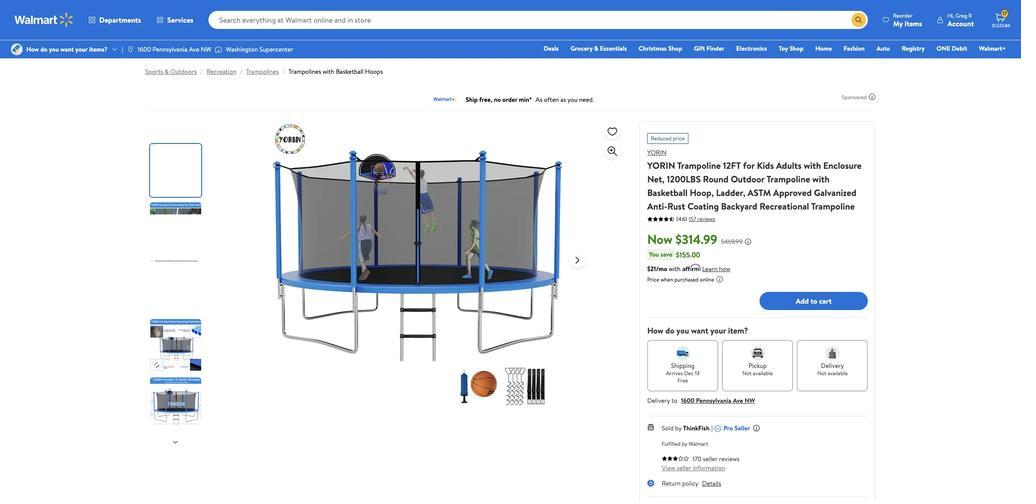Task type: describe. For each thing, give the bounding box(es) containing it.
12ft
[[723, 160, 741, 172]]

yorin trampoline 12ft for kids adults with enclosure net, 1200lbs round outdoor trampoline with basketball hoop, ladder, astm approved galvanized anti-rust coating backyard recreational trampoline - image 1 of 7 image
[[150, 144, 203, 197]]

(4.6)
[[676, 215, 687, 223]]

trampolines link
[[246, 67, 279, 76]]

170
[[693, 455, 701, 464]]

1 trampolines from the left
[[246, 67, 279, 76]]

grocery & essentials link
[[566, 44, 631, 53]]

pro seller
[[723, 424, 750, 433]]

1 yorin from the top
[[647, 148, 667, 157]]

$314.99
[[676, 231, 717, 248]]

trampolines with basketball hoops link
[[288, 67, 383, 76]]

details
[[702, 479, 721, 489]]

to for delivery
[[671, 397, 677, 406]]

$21/mo with
[[647, 265, 680, 274]]

grocery
[[570, 44, 593, 53]]

deals
[[544, 44, 559, 53]]

thinkfish
[[683, 424, 710, 433]]

157 reviews link
[[687, 215, 715, 223]]

1 horizontal spatial trampoline
[[766, 173, 810, 185]]

1 vertical spatial |
[[711, 424, 713, 433]]

$469.99
[[721, 237, 743, 247]]

do for how do you want your items?
[[40, 45, 47, 54]]

debit
[[952, 44, 967, 53]]

legal information image
[[716, 276, 723, 283]]

available for pickup
[[753, 370, 773, 377]]

search icon image
[[855, 16, 862, 24]]

one
[[937, 44, 950, 53]]

0 horizontal spatial basketball
[[336, 67, 364, 76]]

christmas shop link
[[635, 44, 686, 53]]

how for how do you want your items?
[[26, 45, 39, 54]]

your for items?
[[75, 45, 88, 54]]

walmart
[[689, 440, 708, 448]]

electronics
[[736, 44, 767, 53]]

gift finder
[[694, 44, 724, 53]]

home
[[815, 44, 832, 53]]

2 horizontal spatial trampoline
[[811, 200, 855, 213]]

registry
[[902, 44, 925, 53]]

0 vertical spatial 1600
[[138, 45, 151, 54]]

available for delivery
[[828, 370, 848, 377]]

view seller information link
[[662, 464, 725, 473]]

to for add
[[810, 296, 817, 306]]

items
[[904, 18, 922, 28]]

zoom image modal image
[[607, 146, 618, 157]]

intent image for shipping image
[[676, 347, 690, 361]]

electronics link
[[732, 44, 771, 53]]

& for grocery
[[594, 44, 598, 53]]

return policy details
[[662, 479, 721, 489]]

walmart+ link
[[975, 44, 1010, 53]]

deals link
[[539, 44, 563, 53]]

kids
[[757, 160, 774, 172]]

when
[[661, 276, 673, 284]]

price
[[673, 135, 685, 142]]

view
[[662, 464, 675, 473]]

$155.00
[[676, 250, 700, 260]]

coating
[[687, 200, 719, 213]]

reduced price
[[651, 135, 685, 142]]

return
[[662, 479, 681, 489]]

grocery & essentials
[[570, 44, 627, 53]]

item?
[[728, 325, 748, 337]]

1 horizontal spatial 1600
[[681, 397, 694, 406]]

save
[[660, 250, 672, 259]]

shop for christmas shop
[[668, 44, 682, 53]]

add
[[796, 296, 809, 306]]

0 horizontal spatial |
[[122, 45, 123, 54]]

you
[[649, 250, 659, 259]]

your for item?
[[710, 325, 726, 337]]

registry link
[[898, 44, 929, 53]]

price
[[647, 276, 659, 284]]

basketball inside 'yorin yorin trampoline 12ft for kids adults with enclosure net, 1200lbs round outdoor trampoline with basketball hoop, ladder, astm approved galvanized anti-rust coating backyard recreational trampoline'
[[647, 187, 688, 199]]

auto
[[876, 44, 890, 53]]

pro seller info image
[[753, 425, 760, 432]]

2 / from the left
[[240, 67, 242, 76]]

walmart+
[[979, 44, 1006, 53]]

cart
[[819, 296, 832, 306]]

christmas shop
[[639, 44, 682, 53]]

reorder
[[893, 12, 912, 19]]

1600 pennsylvania ave nw button
[[681, 397, 755, 406]]

sports
[[145, 67, 163, 76]]

online
[[700, 276, 714, 284]]

1 vertical spatial ave
[[733, 397, 743, 406]]

$21/mo
[[647, 265, 667, 274]]

r
[[968, 12, 972, 19]]

3 / from the left
[[282, 67, 285, 76]]

by for fulfilled
[[682, 440, 687, 448]]

delivery for to
[[647, 397, 670, 406]]

0 vertical spatial ave
[[189, 45, 199, 54]]

1 vertical spatial nw
[[745, 397, 755, 406]]

want for item?
[[691, 325, 708, 337]]

supercenter
[[259, 45, 293, 54]]

reviews for 170 seller reviews
[[719, 455, 740, 464]]

seller
[[735, 424, 750, 433]]

price when purchased online
[[647, 276, 714, 284]]

anti-
[[647, 200, 667, 213]]

170 seller reviews
[[693, 455, 740, 464]]

sold by thinkfish
[[662, 424, 710, 433]]

want for items?
[[60, 45, 74, 54]]

walmart image
[[15, 13, 73, 27]]

reduced
[[651, 135, 671, 142]]

washington supercenter
[[226, 45, 293, 54]]

toy shop
[[779, 44, 803, 53]]

hoops
[[365, 67, 383, 76]]

delivery not available
[[817, 362, 848, 377]]

13
[[695, 370, 700, 377]]

enclosure
[[823, 160, 862, 172]]

shipping arrives dec 13 free
[[666, 362, 700, 385]]

2 trampolines from the left
[[288, 67, 321, 76]]

how do you want your items?
[[26, 45, 107, 54]]

recreational
[[759, 200, 809, 213]]

free
[[678, 377, 688, 385]]

yorin trampoline 12ft for kids adults with enclosure net, 1200lbs round outdoor trampoline with basketball hoop, ladder, astm approved galvanized anti-rust coating backyard recreational trampoline - image 5 of 7 image
[[150, 378, 203, 431]]

affirm image
[[682, 264, 700, 271]]

fashion link
[[840, 44, 869, 53]]

reviews for (4.6) 157 reviews
[[698, 215, 715, 223]]

sports & outdoors / recreation / trampolines / trampolines with basketball hoops
[[145, 67, 383, 76]]

outdoor
[[731, 173, 765, 185]]

2 yorin from the top
[[647, 160, 675, 172]]

Search search field
[[208, 11, 868, 29]]



Task type: locate. For each thing, give the bounding box(es) containing it.
seller down 3.1235 stars out of 5, based on 170 seller reviews element
[[677, 464, 691, 473]]

0 vertical spatial want
[[60, 45, 74, 54]]

1 not from the left
[[742, 370, 752, 377]]

ad disclaimer and feedback for skylinedisplayad image
[[869, 93, 876, 101]]

rust
[[667, 200, 685, 213]]

 image for 1600
[[127, 46, 134, 53]]

1 horizontal spatial delivery
[[821, 362, 844, 371]]

delivery up sold
[[647, 397, 670, 406]]

want left items?
[[60, 45, 74, 54]]

not
[[742, 370, 752, 377], [817, 370, 826, 377]]

1 horizontal spatial  image
[[127, 46, 134, 53]]

0 horizontal spatial do
[[40, 45, 47, 54]]

/ right recreation
[[240, 67, 242, 76]]

ave up pro seller
[[733, 397, 743, 406]]

Walmart Site-Wide search field
[[208, 11, 868, 29]]

pro
[[723, 424, 733, 433]]

trampoline down adults
[[766, 173, 810, 185]]

you down walmart "image"
[[49, 45, 59, 54]]

learn
[[702, 265, 717, 274]]

not inside 'delivery not available'
[[817, 370, 826, 377]]

0 horizontal spatial 1600
[[138, 45, 151, 54]]

1 vertical spatial want
[[691, 325, 708, 337]]

add to favorites list, yorin trampoline 12ft for kids adults with enclosure net, 1200lbs round outdoor trampoline with basketball hoop, ladder, astm approved galvanized anti-rust coating backyard recreational trampoline image
[[607, 126, 618, 137]]

0 horizontal spatial nw
[[201, 45, 211, 54]]

trampolines down supercenter
[[288, 67, 321, 76]]

basketball up rust
[[647, 187, 688, 199]]

1 vertical spatial 1600
[[681, 397, 694, 406]]

details button
[[702, 479, 721, 489]]

0 vertical spatial your
[[75, 45, 88, 54]]

you for how do you want your item?
[[676, 325, 689, 337]]

1 vertical spatial your
[[710, 325, 726, 337]]

intent image for delivery image
[[825, 347, 840, 361]]

not for delivery
[[817, 370, 826, 377]]

1 shop from the left
[[668, 44, 682, 53]]

greg
[[955, 12, 967, 19]]

pennsylvania up pro
[[696, 397, 731, 406]]

2 available from the left
[[828, 370, 848, 377]]

by for sold
[[675, 424, 682, 433]]

 image down departments
[[127, 46, 134, 53]]

0 horizontal spatial your
[[75, 45, 88, 54]]

| right thinkfish
[[711, 424, 713, 433]]

delivery for not
[[821, 362, 844, 371]]

do down walmart "image"
[[40, 45, 47, 54]]

seller right 170
[[703, 455, 717, 464]]

0 vertical spatial you
[[49, 45, 59, 54]]

your left item?
[[710, 325, 726, 337]]

pickup not available
[[742, 362, 773, 377]]

0 horizontal spatial trampoline
[[677, 160, 721, 172]]

0 vertical spatial how
[[26, 45, 39, 54]]

reorder my items
[[893, 12, 922, 28]]

one debit
[[937, 44, 967, 53]]

0 horizontal spatial reviews
[[698, 215, 715, 223]]

1 horizontal spatial shop
[[789, 44, 803, 53]]

 image
[[215, 45, 222, 54]]

basketball
[[336, 67, 364, 76], [647, 187, 688, 199]]

1600 up sports at the left top
[[138, 45, 151, 54]]

0 horizontal spatial trampolines
[[246, 67, 279, 76]]

policy
[[682, 479, 698, 489]]

reviews inside (4.6) 157 reviews
[[698, 215, 715, 223]]

1600 down free
[[681, 397, 694, 406]]

157
[[689, 215, 696, 223]]

1 vertical spatial do
[[665, 325, 674, 337]]

1 vertical spatial by
[[682, 440, 687, 448]]

you save $155.00
[[649, 250, 700, 260]]

1 vertical spatial delivery
[[647, 397, 670, 406]]

to down arrives
[[671, 397, 677, 406]]

0 horizontal spatial seller
[[677, 464, 691, 473]]

0 vertical spatial by
[[675, 424, 682, 433]]

0 vertical spatial pennsylvania
[[152, 45, 187, 54]]

0 horizontal spatial shop
[[668, 44, 682, 53]]

services button
[[149, 9, 201, 31]]

not inside pickup not available
[[742, 370, 752, 377]]

do for how do you want your item?
[[665, 325, 674, 337]]

shop right toy
[[789, 44, 803, 53]]

1 horizontal spatial reviews
[[719, 455, 740, 464]]

0 horizontal spatial ave
[[189, 45, 199, 54]]

available inside pickup not available
[[753, 370, 773, 377]]

1 vertical spatial basketball
[[647, 187, 688, 199]]

auto link
[[872, 44, 894, 53]]

shop
[[668, 44, 682, 53], [789, 44, 803, 53]]

 image for how
[[11, 44, 23, 55]]

next media item image
[[572, 255, 583, 266]]

yorin trampoline 12ft for kids adults with enclosure net, 1200lbs round outdoor trampoline with basketball hoop, ladder, astm approved galvanized anti-rust coating backyard recreational trampoline - image 4 of 7 image
[[150, 319, 203, 373]]

delivery inside 'delivery not available'
[[821, 362, 844, 371]]

want left item?
[[691, 325, 708, 337]]

0 horizontal spatial how
[[26, 45, 39, 54]]

$1,523.84
[[992, 22, 1010, 29]]

0 horizontal spatial want
[[60, 45, 74, 54]]

intent image for pickup image
[[750, 347, 765, 361]]

departments button
[[81, 9, 149, 31]]

1 horizontal spatial not
[[817, 370, 826, 377]]

1 vertical spatial you
[[676, 325, 689, 337]]

available down intent image for delivery
[[828, 370, 848, 377]]

add to cart
[[796, 296, 832, 306]]

not down intent image for delivery
[[817, 370, 826, 377]]

not for pickup
[[742, 370, 752, 377]]

to inside button
[[810, 296, 817, 306]]

add to cart button
[[759, 292, 868, 310]]

trampoline down galvanized
[[811, 200, 855, 213]]

2 horizontal spatial /
[[282, 67, 285, 76]]

1 horizontal spatial /
[[240, 67, 242, 76]]

delivery down intent image for delivery
[[821, 362, 844, 371]]

1 horizontal spatial &
[[594, 44, 598, 53]]

0 horizontal spatial delivery
[[647, 397, 670, 406]]

0 vertical spatial delivery
[[821, 362, 844, 371]]

& for sports
[[165, 67, 169, 76]]

want
[[60, 45, 74, 54], [691, 325, 708, 337]]

departments
[[99, 15, 141, 25]]

1 horizontal spatial available
[[828, 370, 848, 377]]

reviews down the coating
[[698, 215, 715, 223]]

1 horizontal spatial do
[[665, 325, 674, 337]]

0 vertical spatial yorin
[[647, 148, 667, 157]]

yorin trampoline 12ft for kids adults with enclosure net, 1200lbs round outdoor trampoline with basketball hoop, ladder, astm approved galvanized anti-rust coating backyard recreational trampoline - image 2 of 7 image
[[150, 203, 203, 256]]

1600
[[138, 45, 151, 54], [681, 397, 694, 406]]

available down intent image for pickup
[[753, 370, 773, 377]]

by right sold
[[675, 424, 682, 433]]

 image
[[11, 44, 23, 55], [127, 46, 134, 53]]

fulfilled
[[662, 440, 680, 448]]

1 vertical spatial reviews
[[719, 455, 740, 464]]

pickup
[[748, 362, 767, 371]]

0 horizontal spatial you
[[49, 45, 59, 54]]

reviews
[[698, 215, 715, 223], [719, 455, 740, 464]]

fulfilled by walmart
[[662, 440, 708, 448]]

dec
[[684, 370, 694, 377]]

information
[[693, 464, 725, 473]]

items?
[[89, 45, 107, 54]]

one debit link
[[933, 44, 971, 53]]

account
[[947, 18, 974, 28]]

pennsylvania up sports & outdoors link
[[152, 45, 187, 54]]

do up shipping
[[665, 325, 674, 337]]

yorin trampoline 12ft for kids adults with enclosure net, 1200lbs round outdoor trampoline with basketball hoop, ladder, astm approved galvanized anti-rust coating backyard recreational trampoline - image 3 of 7 image
[[150, 261, 203, 314]]

1 horizontal spatial |
[[711, 424, 713, 433]]

|
[[122, 45, 123, 54], [711, 424, 713, 433]]

0 horizontal spatial &
[[165, 67, 169, 76]]

0 vertical spatial do
[[40, 45, 47, 54]]

1 available from the left
[[753, 370, 773, 377]]

1 vertical spatial how
[[647, 325, 663, 337]]

3.1235 stars out of 5, based on 170 seller reviews element
[[662, 456, 689, 462]]

1600 pennsylvania ave nw
[[138, 45, 211, 54]]

hoop,
[[690, 187, 714, 199]]

0 vertical spatial |
[[122, 45, 123, 54]]

gift finder link
[[690, 44, 729, 53]]

learn more about strikethrough prices image
[[744, 238, 752, 246]]

0 horizontal spatial to
[[671, 397, 677, 406]]

1 vertical spatial &
[[165, 67, 169, 76]]

0 vertical spatial nw
[[201, 45, 211, 54]]

& right grocery
[[594, 44, 598, 53]]

1 horizontal spatial seller
[[703, 455, 717, 464]]

1 horizontal spatial trampolines
[[288, 67, 321, 76]]

how do you want your item?
[[647, 325, 748, 337]]

0 horizontal spatial not
[[742, 370, 752, 377]]

hi,
[[947, 12, 954, 19]]

with
[[323, 67, 334, 76], [804, 160, 821, 172], [812, 173, 830, 185], [669, 265, 680, 274]]

how
[[26, 45, 39, 54], [647, 325, 663, 337]]

you up intent image for shipping at the right
[[676, 325, 689, 337]]

yorin down reduced
[[647, 148, 667, 157]]

0 vertical spatial basketball
[[336, 67, 364, 76]]

by right the fulfilled
[[682, 440, 687, 448]]

1 vertical spatial trampoline
[[766, 173, 810, 185]]

1 / from the left
[[200, 67, 203, 76]]

1 horizontal spatial you
[[676, 325, 689, 337]]

arrives
[[666, 370, 683, 377]]

yorin down yorin link at the right of the page
[[647, 160, 675, 172]]

1 vertical spatial pennsylvania
[[696, 397, 731, 406]]

nw up pro seller info image
[[745, 397, 755, 406]]

you
[[49, 45, 59, 54], [676, 325, 689, 337]]

finder
[[706, 44, 724, 53]]

0 horizontal spatial  image
[[11, 44, 23, 55]]

seller for 170
[[703, 455, 717, 464]]

not down intent image for pickup
[[742, 370, 752, 377]]

shop right christmas
[[668, 44, 682, 53]]

trampoline up 1200lbs
[[677, 160, 721, 172]]

1 horizontal spatial how
[[647, 325, 663, 337]]

0 horizontal spatial pennsylvania
[[152, 45, 187, 54]]

yorin link
[[647, 148, 667, 157]]

you for how do you want your items?
[[49, 45, 59, 54]]

1200lbs
[[667, 173, 701, 185]]

hi, greg r account
[[947, 12, 974, 28]]

seller for view
[[677, 464, 691, 473]]

1 vertical spatial to
[[671, 397, 677, 406]]

recreation link
[[206, 67, 236, 76]]

toy shop link
[[775, 44, 808, 53]]

1 horizontal spatial your
[[710, 325, 726, 337]]

trampolines down washington supercenter
[[246, 67, 279, 76]]

net,
[[647, 173, 665, 185]]

/ right trampolines link
[[282, 67, 285, 76]]

nw up recreation link
[[201, 45, 211, 54]]

0 horizontal spatial available
[[753, 370, 773, 377]]

galvanized
[[814, 187, 856, 199]]

your left items?
[[75, 45, 88, 54]]

0 vertical spatial trampoline
[[677, 160, 721, 172]]

2 not from the left
[[817, 370, 826, 377]]

nw
[[201, 45, 211, 54], [745, 397, 755, 406]]

ave up the outdoors
[[189, 45, 199, 54]]

1 horizontal spatial pennsylvania
[[696, 397, 731, 406]]

astm
[[748, 187, 771, 199]]

& right sports at the left top
[[165, 67, 169, 76]]

basketball left hoops
[[336, 67, 364, 76]]

gift
[[694, 44, 705, 53]]

home link
[[811, 44, 836, 53]]

shop for toy shop
[[789, 44, 803, 53]]

1 horizontal spatial want
[[691, 325, 708, 337]]

1 horizontal spatial basketball
[[647, 187, 688, 199]]

0 vertical spatial to
[[810, 296, 817, 306]]

backyard
[[721, 200, 757, 213]]

your
[[75, 45, 88, 54], [710, 325, 726, 337]]

view seller information
[[662, 464, 725, 473]]

17
[[1002, 10, 1007, 17]]

0 vertical spatial reviews
[[698, 215, 715, 223]]

 image down walmart "image"
[[11, 44, 23, 55]]

0 horizontal spatial /
[[200, 67, 203, 76]]

to left cart
[[810, 296, 817, 306]]

2 shop from the left
[[789, 44, 803, 53]]

0 vertical spatial &
[[594, 44, 598, 53]]

recreation
[[206, 67, 236, 76]]

1 horizontal spatial ave
[[733, 397, 743, 406]]

ave
[[189, 45, 199, 54], [733, 397, 743, 406]]

next image image
[[172, 439, 179, 446]]

seller
[[703, 455, 717, 464], [677, 464, 691, 473]]

learn how button
[[702, 265, 730, 274]]

purchased
[[674, 276, 699, 284]]

1 horizontal spatial to
[[810, 296, 817, 306]]

sold
[[662, 424, 674, 433]]

/ right the outdoors
[[200, 67, 203, 76]]

reviews up details "button"
[[719, 455, 740, 464]]

christmas
[[639, 44, 667, 53]]

1 vertical spatial yorin
[[647, 160, 675, 172]]

adults
[[776, 160, 802, 172]]

yorin trampoline 12ft for kids adults with enclosure net, 1200lbs round outdoor trampoline with basketball hoop, ladder, astm approved galvanized anti-rust coating backyard recreational trampoline image
[[272, 121, 562, 411]]

available inside 'delivery not available'
[[828, 370, 848, 377]]

yorin yorin trampoline 12ft for kids adults with enclosure net, 1200lbs round outdoor trampoline with basketball hoop, ladder, astm approved galvanized anti-rust coating backyard recreational trampoline
[[647, 148, 862, 213]]

shipping
[[671, 362, 695, 371]]

how for how do you want your item?
[[647, 325, 663, 337]]

| right items?
[[122, 45, 123, 54]]

2 vertical spatial trampoline
[[811, 200, 855, 213]]

1 horizontal spatial nw
[[745, 397, 755, 406]]



Task type: vqa. For each thing, say whether or not it's contained in the screenshot.
"All Departments" Link on the bottom left
no



